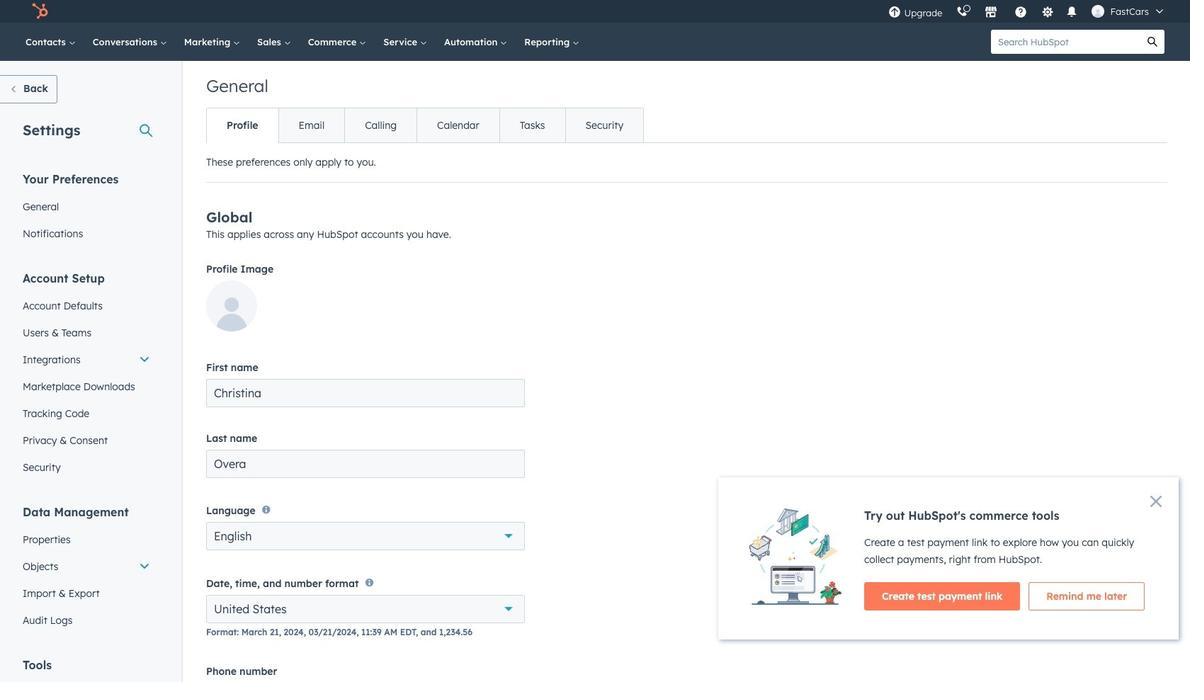 Task type: describe. For each thing, give the bounding box(es) containing it.
marketplaces image
[[986, 6, 998, 19]]

Search HubSpot search field
[[992, 30, 1141, 54]]

data management element
[[14, 505, 159, 634]]

close image
[[1151, 496, 1163, 508]]



Task type: locate. For each thing, give the bounding box(es) containing it.
account setup element
[[14, 271, 159, 481]]

your preferences element
[[14, 172, 159, 247]]

christina overa image
[[1093, 5, 1106, 18]]

None text field
[[206, 450, 525, 479]]

None text field
[[206, 379, 525, 408]]

navigation
[[206, 108, 645, 143]]

menu
[[882, 0, 1174, 23]]



Task type: vqa. For each thing, say whether or not it's contained in the screenshot.
THE CLOSE IMAGE
yes



